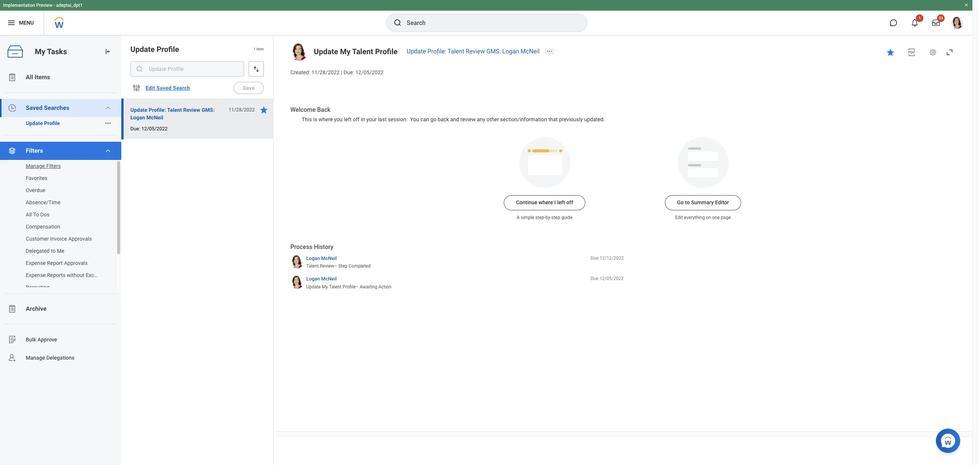 Task type: vqa. For each thing, say whether or not it's contained in the screenshot.
right Focus
no



Task type: describe. For each thing, give the bounding box(es) containing it.
rename image
[[8, 335, 17, 344]]

review inside process history region
[[320, 264, 334, 269]]

step-
[[536, 215, 546, 221]]

process
[[291, 244, 313, 251]]

logan down search workday search field
[[503, 48, 520, 55]]

implementation
[[3, 3, 35, 8]]

update profile button
[[0, 117, 102, 129]]

mcneil inside update profile: talent review gms: logan mcneil button
[[147, 115, 163, 121]]

this
[[302, 116, 312, 122]]

chevron down image
[[105, 148, 111, 154]]

go
[[678, 200, 684, 206]]

perspective image
[[8, 146, 17, 156]]

delegated to me button
[[0, 245, 108, 257]]

you
[[334, 116, 343, 122]]

33
[[939, 16, 944, 20]]

editor
[[716, 200, 730, 206]]

awaiting
[[360, 285, 378, 290]]

tasks
[[47, 47, 67, 56]]

profile inside item list element
[[157, 45, 179, 54]]

clipboard image for all items
[[8, 73, 17, 82]]

edit for edit saved search
[[146, 85, 155, 91]]

created:
[[291, 69, 310, 75]]

created: 11/28/2022 | due: 12/05/2022
[[291, 69, 384, 75]]

overdue button
[[0, 184, 108, 197]]

sort image
[[253, 65, 260, 73]]

gear image
[[930, 49, 937, 56]]

filters button
[[0, 142, 121, 160]]

edit everything on one page
[[676, 215, 731, 221]]

menu banner
[[0, 0, 973, 35]]

left inside the "welcome back this is where you left off in your last session.  you can go back and review any other section/information that previously updated."
[[344, 116, 352, 122]]

back
[[438, 116, 449, 122]]

gms: inside update profile: talent review gms: logan mcneil button
[[202, 107, 215, 113]]

other
[[487, 116, 499, 122]]

review inside update profile: talent review gms: logan mcneil
[[183, 107, 200, 113]]

page
[[721, 215, 731, 221]]

1 horizontal spatial 12/05/2022
[[356, 69, 384, 75]]

12/05/2022 for due: 12/05/2022
[[141, 126, 168, 132]]

edit saved search button
[[143, 80, 193, 96]]

0 vertical spatial review
[[466, 48, 485, 55]]

all items button
[[0, 68, 121, 86]]

a simple step-by-step guide
[[517, 215, 573, 221]]

delegated
[[26, 248, 50, 254]]

due 12/05/2022
[[591, 276, 624, 282]]

33 button
[[928, 14, 945, 31]]

and review
[[451, 116, 476, 122]]

update my talent profile – awaiting action
[[307, 285, 392, 290]]

where inside the "welcome back this is where you left off in your last session.  you can go back and review any other section/information that previously updated."
[[319, 116, 333, 122]]

none text field inside item list element
[[131, 61, 244, 77]]

a
[[517, 215, 520, 221]]

step
[[339, 264, 348, 269]]

my tasks
[[35, 47, 67, 56]]

filters inside dropdown button
[[26, 147, 43, 154]]

logan mcneil button for my
[[307, 276, 337, 283]]

1 horizontal spatial profile:
[[428, 48, 447, 55]]

back
[[317, 106, 331, 113]]

update profile inside button
[[26, 120, 60, 126]]

favorites
[[26, 175, 47, 181]]

items
[[35, 74, 50, 81]]

any
[[477, 116, 486, 122]]

can go
[[421, 116, 437, 122]]

star image
[[259, 105, 269, 115]]

in
[[361, 116, 365, 122]]

all items
[[26, 74, 50, 81]]

recruiting
[[26, 285, 50, 291]]

menu button
[[0, 11, 44, 35]]

approvals for customer invoice approvals
[[68, 236, 92, 242]]

bulk approve link
[[0, 331, 121, 349]]

my for update my talent profile – awaiting action
[[322, 285, 328, 290]]

logan inside update profile: talent review gms: logan mcneil button
[[131, 115, 145, 121]]

updated.
[[585, 116, 605, 122]]

process history
[[291, 244, 334, 251]]

off inside the "welcome back this is where you left off in your last session.  you can go back and review any other section/information that previously updated."
[[353, 116, 360, 122]]

close environment banner image
[[965, 3, 969, 7]]

justify image
[[7, 18, 16, 27]]

update inside update profile: talent review gms: logan mcneil
[[131, 107, 148, 113]]

manage delegations link
[[0, 349, 121, 367]]

update my talent profile
[[314, 47, 398, 56]]

star image
[[887, 48, 896, 57]]

all to dos button
[[0, 209, 108, 221]]

1 item
[[253, 47, 264, 51]]

1 button
[[907, 14, 924, 31]]

1 horizontal spatial –
[[356, 285, 359, 290]]

search image
[[136, 65, 143, 73]]

configure image
[[132, 83, 141, 93]]

that previously
[[549, 116, 583, 122]]

manage filters
[[26, 163, 61, 169]]

simple
[[521, 215, 535, 221]]

notifications large image
[[912, 19, 919, 27]]

-
[[54, 3, 55, 8]]

adeptai_dpt1
[[56, 3, 83, 8]]

exceptions
[[86, 272, 112, 278]]

user plus image
[[8, 354, 17, 363]]

without
[[67, 272, 84, 278]]

edit saved search
[[146, 85, 190, 91]]

summary
[[692, 200, 714, 206]]

logan down talent review – step completed
[[307, 276, 320, 282]]

manage for manage filters
[[26, 163, 45, 169]]

to
[[33, 212, 39, 218]]

chevron down image
[[105, 105, 111, 111]]

one
[[713, 215, 720, 221]]

overdue
[[26, 187, 45, 193]]

related actions image
[[105, 120, 112, 127]]

profile: inside button
[[149, 107, 166, 113]]

1 for 1 item
[[253, 47, 256, 51]]

bulk approve
[[26, 337, 57, 343]]

is
[[313, 116, 317, 122]]

completed
[[349, 264, 371, 269]]

menu
[[19, 20, 34, 26]]

i
[[555, 200, 556, 206]]



Task type: locate. For each thing, give the bounding box(es) containing it.
1 left item
[[253, 47, 256, 51]]

1 due from the top
[[591, 256, 599, 261]]

saved
[[157, 85, 172, 91], [26, 104, 42, 112]]

1 vertical spatial saved
[[26, 104, 42, 112]]

1 logan mcneil from the top
[[307, 256, 337, 261]]

2 horizontal spatial my
[[340, 47, 351, 56]]

profile inside update profile button
[[44, 120, 60, 126]]

off inside button
[[567, 200, 574, 206]]

approvals for expense report approvals
[[64, 260, 88, 266]]

my inside process history region
[[322, 285, 328, 290]]

1 vertical spatial where
[[539, 200, 553, 206]]

1 clipboard image from the top
[[8, 73, 17, 82]]

2 horizontal spatial 12/05/2022
[[600, 276, 624, 282]]

0 vertical spatial edit
[[146, 85, 155, 91]]

saved left the search
[[157, 85, 172, 91]]

continue where i left off button
[[504, 196, 586, 211]]

clipboard image inside the all items button
[[8, 73, 17, 82]]

search image
[[393, 18, 403, 27]]

talent inside button
[[167, 107, 182, 113]]

0 vertical spatial all
[[26, 74, 33, 81]]

expense for expense reports without exceptions
[[26, 272, 46, 278]]

step
[[552, 215, 561, 221]]

2 manage from the top
[[26, 355, 45, 361]]

1 horizontal spatial gms:
[[487, 48, 501, 55]]

report
[[47, 260, 63, 266]]

1 horizontal spatial filters
[[46, 163, 61, 169]]

0 vertical spatial due:
[[344, 69, 354, 75]]

1 vertical spatial 11/28/2022
[[229, 107, 255, 113]]

due left 12/12/2022
[[591, 256, 599, 261]]

to
[[686, 200, 690, 206], [51, 248, 56, 254]]

0 horizontal spatial –
[[334, 264, 337, 269]]

1 vertical spatial 1
[[253, 47, 256, 51]]

0 horizontal spatial gms:
[[202, 107, 215, 113]]

left right i
[[558, 200, 565, 206]]

to for me
[[51, 248, 56, 254]]

all inside button
[[26, 74, 33, 81]]

edit right configure image
[[146, 85, 155, 91]]

1 right notifications large icon
[[919, 16, 921, 20]]

Search Workday  search field
[[407, 14, 572, 31]]

1 horizontal spatial 11/28/2022
[[312, 69, 340, 75]]

saved searches button
[[0, 99, 121, 117]]

customer
[[26, 236, 49, 242]]

clock check image
[[8, 104, 17, 113]]

implementation preview -   adeptai_dpt1
[[3, 3, 83, 8]]

dos
[[40, 212, 50, 218]]

1 vertical spatial filters
[[46, 163, 61, 169]]

where left i
[[539, 200, 553, 206]]

0 horizontal spatial edit
[[146, 85, 155, 91]]

logan mcneil button
[[307, 255, 337, 262], [307, 276, 337, 283]]

compensation
[[26, 224, 60, 230]]

clipboard image left all items
[[8, 73, 17, 82]]

saved inside button
[[157, 85, 172, 91]]

0 horizontal spatial my
[[35, 47, 45, 56]]

all for all to dos
[[26, 212, 32, 218]]

logan up due: 12/05/2022
[[131, 115, 145, 121]]

all to dos
[[26, 212, 50, 218]]

compensation button
[[0, 221, 108, 233]]

update profile up search image
[[131, 45, 179, 54]]

1 horizontal spatial update profile: talent review gms: logan mcneil
[[407, 48, 540, 55]]

where down back
[[319, 116, 333, 122]]

me
[[57, 248, 64, 254]]

expense down delegated
[[26, 260, 46, 266]]

manage inside button
[[26, 163, 45, 169]]

expense reports without exceptions button
[[0, 269, 112, 282]]

update profile: talent review gms: logan mcneil inside button
[[131, 107, 215, 121]]

my up | on the left top of the page
[[340, 47, 351, 56]]

reports
[[47, 272, 66, 278]]

1 vertical spatial manage
[[26, 355, 45, 361]]

gms:
[[487, 48, 501, 55], [202, 107, 215, 113]]

review left step
[[320, 264, 334, 269]]

2 due from the top
[[591, 276, 599, 282]]

save
[[243, 85, 255, 91]]

view printable version (pdf) image
[[908, 48, 917, 57]]

off
[[353, 116, 360, 122], [567, 200, 574, 206]]

expense up recruiting
[[26, 272, 46, 278]]

1 horizontal spatial off
[[567, 200, 574, 206]]

process history region
[[291, 243, 624, 293]]

logan mcneil for my
[[307, 276, 337, 282]]

continue where i left off
[[516, 200, 574, 206]]

due: right | on the left top of the page
[[344, 69, 354, 75]]

0 horizontal spatial profile:
[[149, 107, 166, 113]]

searches
[[44, 104, 69, 112]]

welcome
[[291, 106, 316, 113]]

due for due 12/12/2022
[[591, 256, 599, 261]]

all left to
[[26, 212, 32, 218]]

my left tasks
[[35, 47, 45, 56]]

profile
[[157, 45, 179, 54], [375, 47, 398, 56], [44, 120, 60, 126], [343, 285, 356, 290]]

1 vertical spatial logan mcneil
[[307, 276, 337, 282]]

due: right related actions image
[[131, 126, 140, 132]]

11/28/2022 inside item list element
[[229, 107, 255, 113]]

0 horizontal spatial update profile: talent review gms: logan mcneil
[[131, 107, 215, 121]]

manage delegations
[[26, 355, 75, 361]]

logan down process history
[[307, 256, 320, 261]]

logan mcneil for review
[[307, 256, 337, 261]]

due 12/12/2022
[[591, 256, 624, 261]]

due
[[591, 256, 599, 261], [591, 276, 599, 282]]

approvals right invoice
[[68, 236, 92, 242]]

approvals up without
[[64, 260, 88, 266]]

list containing manage filters
[[0, 160, 121, 294]]

review down search workday search field
[[466, 48, 485, 55]]

1 manage from the top
[[26, 163, 45, 169]]

clipboard image for archive
[[8, 305, 17, 314]]

customer invoice approvals
[[26, 236, 92, 242]]

0 horizontal spatial left
[[344, 116, 352, 122]]

profile inside process history region
[[343, 285, 356, 290]]

manage down bulk
[[26, 355, 45, 361]]

1 horizontal spatial review
[[320, 264, 334, 269]]

0 vertical spatial filters
[[26, 147, 43, 154]]

expense report approvals button
[[0, 257, 108, 269]]

1 vertical spatial due:
[[131, 126, 140, 132]]

where inside button
[[539, 200, 553, 206]]

list containing all items
[[0, 68, 121, 367]]

0 vertical spatial 11/28/2022
[[312, 69, 340, 75]]

1 vertical spatial gms:
[[202, 107, 215, 113]]

my tasks element
[[0, 35, 121, 466]]

preview
[[36, 3, 52, 8]]

employee's photo (logan mcneil) image
[[291, 43, 308, 61]]

clipboard image inside 'archive' button
[[8, 305, 17, 314]]

filters inside button
[[46, 163, 61, 169]]

all inside button
[[26, 212, 32, 218]]

logan mcneil button for review
[[307, 255, 337, 262]]

to right go
[[686, 200, 690, 206]]

all left items
[[26, 74, 33, 81]]

None text field
[[131, 61, 244, 77]]

1 for 1
[[919, 16, 921, 20]]

recruiting button
[[0, 282, 108, 294]]

expense
[[26, 260, 46, 266], [26, 272, 46, 278]]

0 vertical spatial to
[[686, 200, 690, 206]]

archive button
[[0, 300, 121, 318]]

0 vertical spatial update profile
[[131, 45, 179, 54]]

my inside my tasks element
[[35, 47, 45, 56]]

12/05/2022 inside process history region
[[600, 276, 624, 282]]

11/28/2022 left | on the left top of the page
[[312, 69, 340, 75]]

clipboard image
[[8, 73, 17, 82], [8, 305, 17, 314]]

item list element
[[121, 35, 274, 466]]

1 horizontal spatial where
[[539, 200, 553, 206]]

logan mcneil down "history"
[[307, 256, 337, 261]]

update inside list
[[26, 120, 43, 126]]

0 horizontal spatial 1
[[253, 47, 256, 51]]

to for summary
[[686, 200, 690, 206]]

1 horizontal spatial left
[[558, 200, 565, 206]]

due: inside item list element
[[131, 126, 140, 132]]

saved right clock check image
[[26, 104, 42, 112]]

11/28/2022 left star image
[[229, 107, 255, 113]]

update inside process history region
[[307, 285, 321, 290]]

expense inside "button"
[[26, 272, 46, 278]]

bulk
[[26, 337, 36, 343]]

filters
[[26, 147, 43, 154], [46, 163, 61, 169]]

1 vertical spatial approvals
[[64, 260, 88, 266]]

delegations
[[46, 355, 75, 361]]

12/05/2022 down 12/12/2022
[[600, 276, 624, 282]]

0 horizontal spatial update profile
[[26, 120, 60, 126]]

0 vertical spatial profile:
[[428, 48, 447, 55]]

2 clipboard image from the top
[[8, 305, 17, 314]]

1 vertical spatial expense
[[26, 272, 46, 278]]

history
[[314, 244, 334, 251]]

1 horizontal spatial due:
[[344, 69, 354, 75]]

12/05/2022 down update my talent profile
[[356, 69, 384, 75]]

inbox large image
[[933, 19, 940, 27]]

0 horizontal spatial due:
[[131, 126, 140, 132]]

1 expense from the top
[[26, 260, 46, 266]]

1 vertical spatial to
[[51, 248, 56, 254]]

0 vertical spatial left
[[344, 116, 352, 122]]

session.
[[388, 116, 408, 122]]

to inside the delegated to me button
[[51, 248, 56, 254]]

due down due 12/12/2022
[[591, 276, 599, 282]]

save button
[[234, 82, 264, 94]]

update profile: talent review gms: logan mcneil link
[[407, 48, 540, 55]]

1 vertical spatial –
[[356, 285, 359, 290]]

1
[[919, 16, 921, 20], [253, 47, 256, 51]]

0 vertical spatial –
[[334, 264, 337, 269]]

saved inside dropdown button
[[26, 104, 42, 112]]

left right you
[[344, 116, 352, 122]]

welcome back this is where you left off in your last session.  you can go back and review any other section/information that previously updated.
[[291, 106, 605, 122]]

manage up favorites
[[26, 163, 45, 169]]

edit
[[146, 85, 155, 91], [676, 215, 683, 221]]

– left step
[[334, 264, 337, 269]]

0 horizontal spatial filters
[[26, 147, 43, 154]]

12/05/2022 for due 12/05/2022
[[600, 276, 624, 282]]

guide
[[562, 215, 573, 221]]

continue
[[516, 200, 538, 206]]

– left awaiting
[[356, 285, 359, 290]]

2 vertical spatial 12/05/2022
[[600, 276, 624, 282]]

1 vertical spatial logan mcneil button
[[307, 276, 337, 283]]

logan
[[503, 48, 520, 55], [131, 115, 145, 121], [307, 256, 320, 261], [307, 276, 320, 282]]

1 horizontal spatial update profile
[[131, 45, 179, 54]]

delegated to me
[[26, 248, 64, 254]]

0 horizontal spatial 12/05/2022
[[141, 126, 168, 132]]

0 vertical spatial logan mcneil
[[307, 256, 337, 261]]

11/28/2022
[[312, 69, 340, 75], [229, 107, 255, 113]]

2 expense from the top
[[26, 272, 46, 278]]

0 vertical spatial approvals
[[68, 236, 92, 242]]

0 vertical spatial update profile: talent review gms: logan mcneil
[[407, 48, 540, 55]]

0 vertical spatial manage
[[26, 163, 45, 169]]

1 horizontal spatial saved
[[157, 85, 172, 91]]

0 horizontal spatial 11/28/2022
[[229, 107, 255, 113]]

favorites button
[[0, 172, 108, 184]]

filters up the manage filters at the left top
[[26, 147, 43, 154]]

0 vertical spatial where
[[319, 116, 333, 122]]

on
[[707, 215, 712, 221]]

all for all items
[[26, 74, 33, 81]]

1 vertical spatial edit
[[676, 215, 683, 221]]

update profile down saved searches at the left top of the page
[[26, 120, 60, 126]]

2 all from the top
[[26, 212, 32, 218]]

update profile: talent review gms: logan mcneil down edit saved search
[[131, 107, 215, 121]]

your
[[367, 116, 377, 122]]

1 horizontal spatial my
[[322, 285, 328, 290]]

archive
[[26, 305, 47, 313]]

clipboard image left archive
[[8, 305, 17, 314]]

manage filters button
[[0, 160, 108, 172]]

left inside continue where i left off button
[[558, 200, 565, 206]]

0 vertical spatial gms:
[[487, 48, 501, 55]]

1 vertical spatial due
[[591, 276, 599, 282]]

list
[[0, 68, 121, 367], [0, 160, 121, 294]]

absence/time button
[[0, 197, 108, 209]]

1 vertical spatial update profile
[[26, 120, 60, 126]]

to left the me
[[51, 248, 56, 254]]

talent
[[352, 47, 373, 56], [448, 48, 465, 55], [167, 107, 182, 113], [307, 264, 319, 269], [329, 285, 342, 290]]

off left in
[[353, 116, 360, 122]]

0 vertical spatial due
[[591, 256, 599, 261]]

1 vertical spatial review
[[183, 107, 200, 113]]

fullscreen image
[[946, 48, 955, 57]]

1 inside item list element
[[253, 47, 256, 51]]

customer invoice approvals button
[[0, 233, 108, 245]]

go to summary editor
[[678, 200, 730, 206]]

0 horizontal spatial off
[[353, 116, 360, 122]]

–
[[334, 264, 337, 269], [356, 285, 359, 290]]

0 vertical spatial logan mcneil button
[[307, 255, 337, 262]]

0 vertical spatial clipboard image
[[8, 73, 17, 82]]

logan mcneil button down talent review – step completed
[[307, 276, 337, 283]]

1 vertical spatial profile:
[[149, 107, 166, 113]]

12/05/2022 down update profile: talent review gms: logan mcneil button
[[141, 126, 168, 132]]

1 horizontal spatial edit
[[676, 215, 683, 221]]

1 vertical spatial all
[[26, 212, 32, 218]]

off right i
[[567, 200, 574, 206]]

where
[[319, 116, 333, 122], [539, 200, 553, 206]]

0 vertical spatial expense
[[26, 260, 46, 266]]

approvals
[[68, 236, 92, 242], [64, 260, 88, 266]]

my for update my talent profile
[[340, 47, 351, 56]]

1 vertical spatial update profile: talent review gms: logan mcneil
[[131, 107, 215, 121]]

due for due 12/05/2022
[[591, 276, 599, 282]]

update profile inside item list element
[[131, 45, 179, 54]]

0 horizontal spatial where
[[319, 116, 333, 122]]

12/05/2022 inside item list element
[[141, 126, 168, 132]]

2 logan mcneil from the top
[[307, 276, 337, 282]]

2 horizontal spatial review
[[466, 48, 485, 55]]

|
[[341, 69, 343, 75]]

1 all from the top
[[26, 74, 33, 81]]

2 list from the top
[[0, 160, 121, 294]]

transformation import image
[[104, 48, 112, 55]]

section/information
[[501, 116, 548, 122]]

0 horizontal spatial to
[[51, 248, 56, 254]]

filters up favorites button
[[46, 163, 61, 169]]

0 vertical spatial 1
[[919, 16, 921, 20]]

0 horizontal spatial review
[[183, 107, 200, 113]]

1 horizontal spatial 1
[[919, 16, 921, 20]]

1 vertical spatial left
[[558, 200, 565, 206]]

absence/time
[[26, 200, 60, 206]]

1 vertical spatial off
[[567, 200, 574, 206]]

review
[[466, 48, 485, 55], [183, 107, 200, 113], [320, 264, 334, 269]]

1 vertical spatial clipboard image
[[8, 305, 17, 314]]

manage for manage delegations
[[26, 355, 45, 361]]

to inside go to summary editor button
[[686, 200, 690, 206]]

expense report approvals
[[26, 260, 88, 266]]

review down the search
[[183, 107, 200, 113]]

logan mcneil down talent review – step completed
[[307, 276, 337, 282]]

update profile: talent review gms: logan mcneil button
[[131, 105, 225, 122]]

expense for expense report approvals
[[26, 260, 46, 266]]

1 horizontal spatial to
[[686, 200, 690, 206]]

1 list from the top
[[0, 68, 121, 367]]

edit inside edit saved search button
[[146, 85, 155, 91]]

2 logan mcneil button from the top
[[307, 276, 337, 283]]

update profile: talent review gms: logan mcneil
[[407, 48, 540, 55], [131, 107, 215, 121]]

12/12/2022
[[600, 256, 624, 261]]

1 inside button
[[919, 16, 921, 20]]

profile logan mcneil image
[[952, 17, 964, 30]]

update profile: talent review gms: logan mcneil down search workday search field
[[407, 48, 540, 55]]

0 vertical spatial off
[[353, 116, 360, 122]]

edit down go
[[676, 215, 683, 221]]

0 vertical spatial 12/05/2022
[[356, 69, 384, 75]]

edit for edit everything on one page
[[676, 215, 683, 221]]

1 vertical spatial 12/05/2022
[[141, 126, 168, 132]]

2 vertical spatial review
[[320, 264, 334, 269]]

logan mcneil button down "history"
[[307, 255, 337, 262]]

expense inside button
[[26, 260, 46, 266]]

logan mcneil
[[307, 256, 337, 261], [307, 276, 337, 282]]

0 vertical spatial saved
[[157, 85, 172, 91]]

approve
[[38, 337, 57, 343]]

0 horizontal spatial saved
[[26, 104, 42, 112]]

my down talent review – step completed
[[322, 285, 328, 290]]

my
[[35, 47, 45, 56], [340, 47, 351, 56], [322, 285, 328, 290]]

1 logan mcneil button from the top
[[307, 255, 337, 262]]

last
[[378, 116, 387, 122]]



